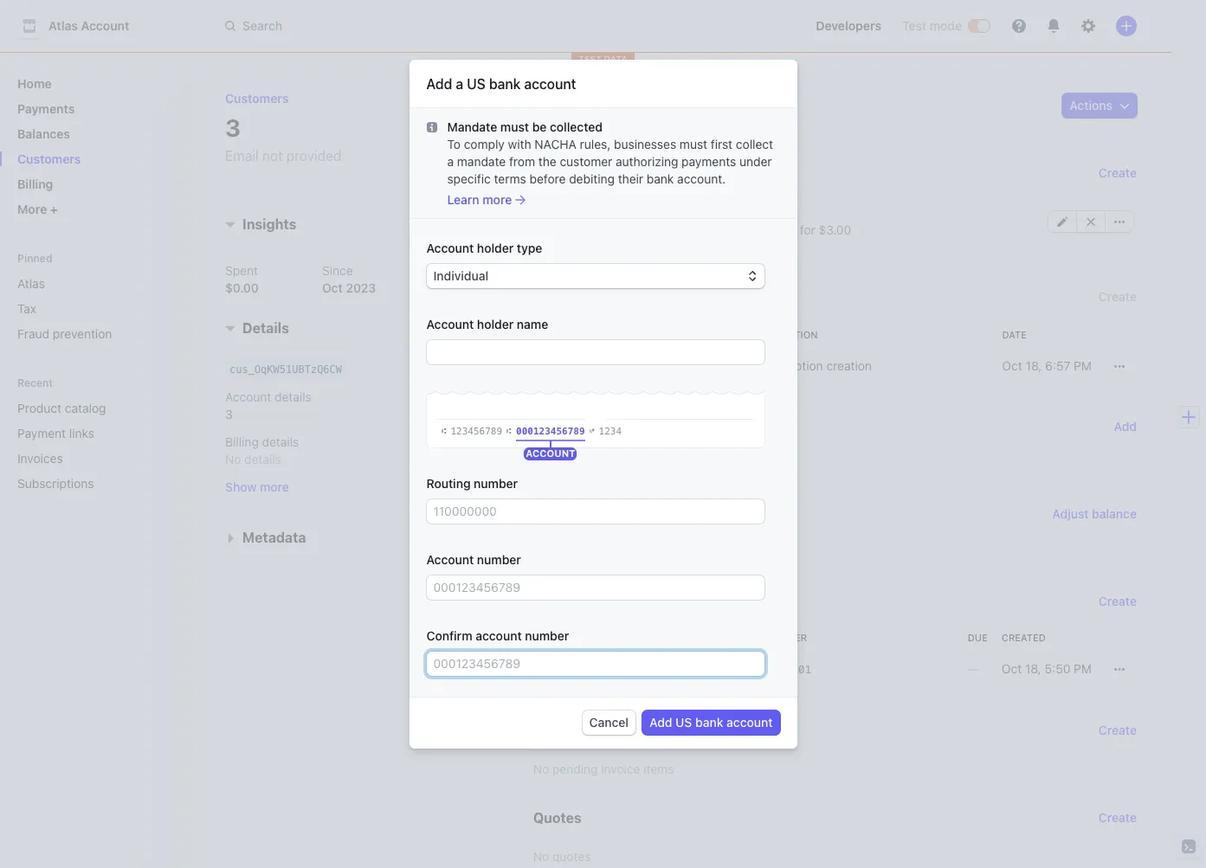 Task type: describe. For each thing, give the bounding box(es) containing it.
home link
[[10, 69, 177, 98]]

credit
[[585, 507, 624, 522]]

37d99b24-0001 link
[[717, 654, 961, 686]]

Account number text field
[[427, 576, 764, 600]]

subscriptions inside "link"
[[17, 476, 94, 491]]

payment for payment methods
[[533, 419, 593, 435]]

pending
[[533, 723, 588, 739]]

recent element
[[0, 394, 191, 498]]

0 vertical spatial bank
[[489, 76, 521, 92]]

—
[[968, 662, 979, 677]]

Account holder name text field
[[427, 340, 764, 365]]

overview button
[[533, 94, 604, 128]]

fraud
[[17, 327, 49, 341]]

account number
[[427, 553, 521, 567]]

events
[[618, 100, 661, 115]]

pending
[[553, 762, 598, 777]]

actions button
[[1063, 94, 1137, 118]]

collected
[[550, 120, 603, 134]]

account for account details 3 billing details no details
[[225, 390, 271, 405]]

1 horizontal spatial a
[[456, 76, 464, 92]]

Search search field
[[215, 10, 703, 42]]

svg image inside actions popup button
[[1120, 101, 1130, 111]]

created
[[1002, 632, 1046, 644]]

18, for 6:57
[[1026, 359, 1042, 373]]

subscriptions link
[[10, 469, 152, 498]]

the
[[539, 154, 557, 169]]

customers for customers 3 email not provided
[[225, 91, 289, 106]]

tax
[[17, 301, 36, 316]]

more
[[17, 202, 50, 217]]

due
[[968, 632, 988, 644]]

edit button
[[477, 320, 499, 337]]

a inside to comply with nacha rules, businesses must first collect a mandate from the customer authorizing payments under specific terms before debiting their bank account.
[[447, 154, 454, 169]]

no quotes
[[533, 850, 591, 864]]

create button for payments
[[1099, 285, 1137, 309]]

0 vertical spatial items
[[642, 723, 680, 739]]

mandate
[[447, 120, 497, 134]]

3 inside account details 3 billing details no details
[[225, 408, 233, 422]]

o
[[575, 205, 582, 220]]

1 vertical spatial $3.00 link
[[533, 654, 587, 686]]

Confirm account number text field
[[427, 652, 764, 677]]

nacha
[[535, 137, 577, 152]]

add us bank account button
[[643, 711, 780, 735]]

spent
[[225, 264, 258, 278]]

more button
[[10, 195, 177, 223]]

account holder name
[[427, 317, 549, 332]]

account for account
[[526, 448, 576, 459]]

learn more link
[[447, 191, 526, 209]]

and
[[665, 100, 689, 115]]

37d99b24-
[[724, 664, 785, 677]]

data
[[604, 54, 628, 64]]

balances link
[[10, 120, 177, 148]]

product catalog
[[17, 401, 106, 416]]

number for routing number
[[474, 476, 518, 491]]

oct for oct 18, 6:57 pm
[[1003, 359, 1023, 373]]

subscription creation link
[[746, 351, 996, 382]]

1 vertical spatial items
[[644, 762, 674, 777]]

1 horizontal spatial customers link
[[225, 91, 289, 106]]

tab list containing overview
[[533, 94, 744, 128]]

insights
[[243, 217, 297, 233]]

add button
[[1114, 418, 1137, 436]]

cancel
[[590, 715, 629, 730]]

18, for 5:50
[[1026, 662, 1042, 677]]

product
[[17, 401, 62, 416]]

not
[[262, 148, 283, 164]]

invoice for invoice number
[[724, 632, 763, 644]]

show
[[225, 480, 257, 495]]

prevention
[[53, 327, 112, 341]]

confirm account number
[[427, 629, 569, 644]]

0 horizontal spatial usd
[[594, 662, 619, 677]]

account inside button
[[727, 715, 773, 730]]

routing
[[427, 476, 471, 491]]

oct for oct 18, 5:50 pm
[[1002, 662, 1022, 677]]

recent
[[17, 377, 53, 390]]

0 vertical spatial us
[[467, 76, 486, 92]]

0 vertical spatial must
[[501, 120, 529, 134]]

$3.00 up payment methods
[[573, 359, 606, 373]]

1 vertical spatial usd link
[[587, 654, 626, 686]]

oct 18, 5:50 pm link
[[995, 654, 1099, 686]]

description
[[753, 329, 818, 340]]

developers
[[816, 18, 882, 33]]

their
[[618, 172, 644, 186]]

— link
[[961, 654, 995, 686]]

adjust
[[1053, 507, 1089, 521]]

no for pending invoice items
[[533, 762, 549, 777]]

0 horizontal spatial svg image
[[1058, 217, 1068, 227]]

0 vertical spatial $3.00 link
[[556, 351, 613, 382]]

notifications image
[[1047, 19, 1061, 33]]

cus_oqkw51ubtzq6cw
[[230, 364, 342, 376]]

account for account number
[[427, 553, 474, 567]]

email
[[225, 148, 259, 164]]

1 vertical spatial methods
[[604, 458, 654, 473]]

no pending invoice items
[[533, 762, 674, 777]]

payment links link
[[10, 419, 152, 448]]

1 horizontal spatial invoices
[[533, 594, 589, 610]]

0 horizontal spatial customers link
[[10, 145, 177, 173]]

create button for pending invoice items
[[1099, 722, 1137, 740]]

details button
[[218, 311, 289, 339]]

holder for type
[[477, 241, 514, 256]]

3 inside customers 3 email not provided
[[225, 113, 241, 142]]

invoices link
[[10, 444, 152, 473]]

create link for invoices
[[1099, 593, 1137, 611]]

add a us bank account
[[427, 76, 576, 92]]

oct inside since oct 2023
[[322, 281, 343, 296]]

subscription creation
[[753, 359, 872, 373]]

1 balance from the left
[[627, 507, 680, 522]]

5 create from the top
[[1099, 811, 1137, 826]]

0 vertical spatial amount
[[563, 329, 606, 340]]

add us bank account
[[650, 715, 773, 730]]

no for quotes
[[533, 850, 549, 864]]

edit
[[477, 321, 499, 336]]

invoices inside invoices "link"
[[17, 451, 63, 466]]

provided
[[287, 148, 342, 164]]

with
[[508, 137, 532, 152]]

scheduled
[[709, 205, 761, 218]]

core navigation links element
[[10, 69, 177, 223]]

search
[[243, 18, 283, 33]]

type
[[517, 241, 543, 256]]

collect
[[736, 137, 774, 152]]

for
[[800, 223, 816, 237]]

add for add a us bank account
[[427, 76, 452, 92]]

$3.00 up pending
[[547, 662, 580, 677]]

atlas for atlas
[[17, 276, 45, 291]]

billing inside account details 3 billing details no details
[[225, 435, 259, 450]]

past due
[[594, 207, 638, 220]]

before
[[530, 172, 566, 186]]

$0.00
[[225, 281, 259, 296]]

pending invoice items
[[533, 723, 680, 739]]

pinned
[[17, 252, 52, 265]]



Task type: vqa. For each thing, say whether or not it's contained in the screenshot.
the topmost Invoice
yes



Task type: locate. For each thing, give the bounding box(es) containing it.
show more button
[[225, 479, 289, 497]]

routing number
[[427, 476, 518, 491]]

Routing number text field
[[427, 500, 764, 524]]

1 vertical spatial payments
[[533, 289, 600, 305]]

1 holder from the top
[[477, 241, 514, 256]]

customers inside core navigation links element
[[17, 152, 81, 166]]

invoice
[[592, 723, 639, 739], [601, 762, 641, 777]]

3 create from the top
[[1099, 594, 1137, 609]]

billing
[[17, 177, 53, 191], [225, 435, 259, 450]]

must up "with"
[[501, 120, 529, 134]]

holder left type
[[477, 241, 514, 256]]

1 vertical spatial customers
[[17, 152, 81, 166]]

payment links
[[17, 426, 94, 441]]

more for show more
[[260, 480, 289, 495]]

account details 3 billing details no details
[[225, 390, 312, 467]]

more inside learn more link
[[483, 192, 512, 207]]

0 horizontal spatial account
[[476, 629, 522, 644]]

usd up cancel
[[594, 662, 619, 677]]

pinned element
[[10, 269, 177, 348]]

to
[[447, 137, 461, 152]]

number up confirm account number
[[477, 553, 521, 567]]

confirm
[[427, 629, 473, 644]]

businesses
[[614, 137, 677, 152]]

mandate
[[457, 154, 506, 169]]

more right show
[[260, 480, 289, 495]]

subscription
[[753, 359, 824, 373]]

holder for name
[[477, 317, 514, 332]]

us down retrying "link"
[[676, 715, 692, 730]]

methods down 1234
[[604, 458, 654, 473]]

must
[[501, 120, 529, 134], [680, 137, 708, 152]]

oct
[[322, 281, 343, 296], [1003, 359, 1023, 373], [1002, 662, 1022, 677]]

usd link up cancel
[[587, 654, 626, 686]]

2 balance from the left
[[1092, 507, 1137, 521]]

atlas account
[[49, 18, 129, 33]]

date
[[1003, 329, 1027, 340]]

0 vertical spatial atlas
[[49, 18, 78, 33]]

0 horizontal spatial customers
[[17, 152, 81, 166]]

more inside show more button
[[260, 480, 289, 495]]

1 horizontal spatial must
[[680, 137, 708, 152]]

balance right credit at bottom
[[627, 507, 680, 522]]

0 horizontal spatial payment
[[17, 426, 66, 441]]

0 vertical spatial invoices
[[17, 451, 63, 466]]

oct inside oct 18, 5:50 pm link
[[1002, 662, 1022, 677]]

2 vertical spatial account
[[727, 715, 773, 730]]

1 create from the top
[[1099, 165, 1137, 180]]

incomplete
[[664, 359, 720, 372]]

pm right 6:57
[[1074, 359, 1092, 373]]

create
[[1099, 165, 1137, 180], [1099, 289, 1137, 304], [1099, 594, 1137, 609], [1099, 723, 1137, 738], [1099, 811, 1137, 826]]

1 vertical spatial us
[[676, 715, 692, 730]]

1 horizontal spatial add
[[650, 715, 673, 730]]

no for payment methods
[[533, 458, 549, 473]]

1 vertical spatial usd
[[594, 662, 619, 677]]

first
[[711, 137, 733, 152]]

no left quotes on the bottom left
[[533, 850, 549, 864]]

2 vertical spatial create button
[[1099, 722, 1137, 740]]

pm for oct 18, 6:57 pm
[[1074, 359, 1092, 373]]

usd link left incomplete
[[613, 351, 652, 382]]

retrying
[[662, 663, 705, 676]]

0 horizontal spatial atlas
[[17, 276, 45, 291]]

customers link
[[225, 91, 289, 106], [10, 145, 177, 173]]

0 vertical spatial invoice
[[533, 507, 581, 522]]

specific
[[447, 172, 491, 186]]

pinned navigation links element
[[10, 251, 177, 348]]

oct inside oct 18, 6:57 pm link
[[1003, 359, 1023, 373]]

payment for payment links
[[17, 426, 66, 441]]

account up overview
[[524, 76, 576, 92]]

0 horizontal spatial billing
[[17, 177, 53, 191]]

account holder type
[[427, 241, 543, 256]]

update
[[669, 205, 706, 218]]

1 vertical spatial 18,
[[1026, 662, 1042, 677]]

amount
[[563, 329, 606, 340], [537, 632, 580, 644]]

0 vertical spatial payments
[[17, 101, 75, 116]]

mrr
[[419, 264, 445, 278]]

37d99b24-0001
[[724, 664, 812, 677]]

billing up show
[[225, 435, 259, 450]]

1 horizontal spatial usd
[[620, 359, 645, 373]]

1 3 from the top
[[225, 113, 241, 142]]

add for add us bank account
[[650, 715, 673, 730]]

customers up "email"
[[225, 91, 289, 106]]

1 18, from the top
[[1026, 359, 1042, 373]]

more for learn more
[[483, 192, 512, 207]]

add for add
[[1114, 419, 1137, 434]]

0 vertical spatial subscriptions
[[533, 165, 627, 181]]

add inside add us bank account button
[[650, 715, 673, 730]]

payment methods
[[533, 419, 655, 435]]

pm right 5:50
[[1074, 662, 1092, 677]]

payment down product
[[17, 426, 66, 441]]

0 vertical spatial billing
[[17, 177, 53, 191]]

oct down since
[[322, 281, 343, 296]]

bank inside button
[[696, 715, 724, 730]]

rules,
[[580, 137, 611, 152]]

1 horizontal spatial subscriptions
[[533, 165, 627, 181]]

atlas down pinned at the top of page
[[17, 276, 45, 291]]

2023
[[346, 281, 376, 296]]

2 vertical spatial oct
[[1002, 662, 1022, 677]]

18, left 5:50
[[1026, 662, 1042, 677]]

payments up name
[[533, 289, 600, 305]]

account inside account details 3 billing details no details
[[225, 390, 271, 405]]

number right routing on the left bottom of page
[[474, 476, 518, 491]]

invoice down pending invoice items
[[601, 762, 641, 777]]

2 pm from the top
[[1074, 662, 1092, 677]]

$3.00 right for
[[819, 223, 852, 237]]

balance inside button
[[1092, 507, 1137, 521]]

holder left name
[[477, 317, 514, 332]]

0 vertical spatial a
[[456, 76, 464, 92]]

0 vertical spatial oct
[[322, 281, 343, 296]]

2 vertical spatial details
[[244, 453, 281, 467]]

customers link down "payments" link
[[10, 145, 177, 173]]

no up show
[[225, 453, 241, 467]]

2 18, from the top
[[1026, 662, 1042, 677]]

0 vertical spatial more
[[483, 192, 512, 207]]

us up mandate
[[467, 76, 486, 92]]

1 horizontal spatial payment
[[533, 419, 593, 435]]

pm inside oct 18, 5:50 pm link
[[1074, 662, 1092, 677]]

invoice number
[[724, 632, 807, 644]]

payment
[[553, 458, 601, 473]]

bank inside to comply with nacha rules, businesses must first collect a mandate from the customer authorizing payments under specific terms before debiting their bank account.
[[647, 172, 674, 186]]

0 vertical spatial usd link
[[613, 351, 652, 382]]

invoice
[[533, 507, 581, 522], [724, 632, 763, 644]]

atlas inside pinned element
[[17, 276, 45, 291]]

1 horizontal spatial atlas
[[49, 18, 78, 33]]

invoice for invoice credit balance
[[533, 507, 581, 522]]

holder
[[477, 241, 514, 256], [477, 317, 514, 332]]

0 vertical spatial account
[[524, 76, 576, 92]]

2 create from the top
[[1099, 289, 1137, 304]]

customers inside customers 3 email not provided
[[225, 91, 289, 106]]

billing up "more"
[[17, 177, 53, 191]]

items right cancel button
[[642, 723, 680, 739]]

account right confirm
[[476, 629, 522, 644]]

create for subscriptions
[[1099, 165, 1137, 180]]

a up mandate
[[456, 76, 464, 92]]

create for payments
[[1099, 289, 1137, 304]]

catalog
[[65, 401, 106, 416]]

spent $0.00
[[225, 264, 259, 296]]

account left edit
[[427, 317, 474, 332]]

account up mrr at the top left of the page
[[427, 241, 474, 256]]

us
[[467, 76, 486, 92], [676, 715, 692, 730]]

amount up confirm account number text field
[[537, 632, 580, 644]]

0 horizontal spatial payments
[[17, 101, 75, 116]]

1 horizontal spatial us
[[676, 715, 692, 730]]

svg image
[[1120, 101, 1130, 111], [427, 122, 437, 133], [1115, 217, 1125, 227], [1115, 217, 1125, 227], [1115, 362, 1125, 372]]

1 create link from the top
[[1099, 593, 1137, 611]]

quotes
[[553, 850, 591, 864]]

2 horizontal spatial bank
[[696, 715, 724, 730]]

1 vertical spatial invoice
[[724, 632, 763, 644]]

4 create from the top
[[1099, 723, 1137, 738]]

due
[[619, 207, 638, 220]]

0 horizontal spatial a
[[447, 154, 454, 169]]

authorizing
[[616, 154, 679, 169]]

0 horizontal spatial balance
[[627, 507, 680, 522]]

2 horizontal spatial account
[[727, 715, 773, 730]]

learn more
[[447, 192, 512, 207]]

amount right name
[[563, 329, 606, 340]]

test
[[903, 18, 927, 33]]

1 horizontal spatial svg image
[[1086, 217, 1097, 227]]

developers link
[[809, 12, 889, 40]]

number for invoice number
[[766, 632, 807, 644]]

terms
[[494, 172, 527, 186]]

learn
[[447, 192, 480, 207]]

svg image
[[1058, 217, 1068, 227], [1086, 217, 1097, 227], [1115, 665, 1125, 675]]

1 vertical spatial invoices
[[533, 594, 589, 610]]

account for account holder name
[[427, 317, 474, 332]]

1 vertical spatial 3
[[225, 408, 233, 422]]

balance
[[627, 507, 680, 522], [1092, 507, 1137, 521]]

1 vertical spatial customers link
[[10, 145, 177, 173]]

incomplete link
[[652, 351, 746, 382]]

1 vertical spatial holder
[[477, 317, 514, 332]]

0 vertical spatial pm
[[1074, 359, 1092, 373]]

since oct 2023
[[322, 264, 376, 296]]

adjust balance
[[1053, 507, 1137, 521]]

$3.00 down mrr at the top left of the page
[[419, 281, 453, 296]]

oct down "date"
[[1003, 359, 1023, 373]]

events and logs
[[618, 100, 719, 115]]

account down 37d99b24-
[[727, 715, 773, 730]]

more down terms
[[483, 192, 512, 207]]

must inside to comply with nacha rules, businesses must first collect a mandate from the customer authorizing payments under specific terms before debiting their bank account.
[[680, 137, 708, 152]]

0 vertical spatial add
[[427, 76, 452, 92]]

usd left incomplete
[[620, 359, 645, 373]]

tab list
[[533, 94, 744, 128]]

3 up "email"
[[225, 113, 241, 142]]

1 vertical spatial account
[[476, 629, 522, 644]]

2 create button from the top
[[1099, 285, 1137, 309]]

2 horizontal spatial svg image
[[1115, 665, 1125, 675]]

bank up the 'mandate must be collected'
[[489, 76, 521, 92]]

1 horizontal spatial account
[[524, 76, 576, 92]]

us inside button
[[676, 715, 692, 730]]

invoice up no pending invoice items
[[592, 723, 639, 739]]

18
[[784, 223, 797, 237]]

0 vertical spatial methods
[[596, 419, 655, 435]]

invoice up 37d99b24-
[[724, 632, 763, 644]]

number for account number
[[477, 553, 521, 567]]

create link for quotes
[[1099, 810, 1137, 827]]

0 vertical spatial invoice
[[592, 723, 639, 739]]

cus_oqkw51ubtzq6cw button
[[230, 361, 342, 378]]

details
[[243, 321, 289, 336]]

payments
[[17, 101, 75, 116], [533, 289, 600, 305]]

atlas up home
[[49, 18, 78, 33]]

1 vertical spatial create link
[[1099, 810, 1137, 827]]

1 vertical spatial invoice
[[601, 762, 641, 777]]

pm inside oct 18, 6:57 pm link
[[1074, 359, 1092, 373]]

1 vertical spatial create button
[[1099, 285, 1137, 309]]

invoice left credit at bottom
[[533, 507, 581, 522]]

balance right adjust
[[1092, 507, 1137, 521]]

product catalog link
[[10, 394, 152, 423]]

1234
[[599, 426, 622, 437]]

0 vertical spatial details
[[275, 390, 312, 405]]

no down 000123456789 at the left of the page
[[533, 458, 549, 473]]

tax link
[[10, 295, 177, 323]]

0 vertical spatial create button
[[1099, 165, 1137, 182]]

0 vertical spatial holder
[[477, 241, 514, 256]]

1 vertical spatial must
[[680, 137, 708, 152]]

since
[[322, 264, 353, 278]]

home
[[17, 76, 52, 91]]

account for account holder type
[[427, 241, 474, 256]]

atlas account button
[[17, 14, 147, 38]]

subscriptions down rules,
[[533, 165, 627, 181]]

payment inside recent element
[[17, 426, 66, 441]]

cancel button
[[583, 711, 636, 735]]

2 3 from the top
[[225, 408, 233, 422]]

1 vertical spatial subscriptions
[[17, 476, 94, 491]]

payment up payment
[[533, 419, 593, 435]]

customers
[[225, 91, 289, 106], [17, 152, 81, 166]]

more
[[483, 192, 512, 207], [260, 480, 289, 495]]

no inside account details 3 billing details no details
[[225, 453, 241, 467]]

5:50
[[1045, 662, 1071, 677]]

bank down authorizing in the top of the page
[[647, 172, 674, 186]]

oct 18, 6:57 pm
[[1003, 359, 1092, 373]]

1 horizontal spatial invoice
[[724, 632, 763, 644]]

0 horizontal spatial subscriptions
[[17, 476, 94, 491]]

1 vertical spatial more
[[260, 480, 289, 495]]

0 vertical spatial 18,
[[1026, 359, 1042, 373]]

past
[[594, 207, 616, 220]]

mandate must be collected
[[447, 120, 603, 134]]

create button for subscriptions
[[1099, 165, 1137, 182]]

billing link
[[10, 170, 177, 198]]

$3.00 link up payment methods
[[556, 351, 613, 382]]

no left pending
[[533, 762, 549, 777]]

customers link up "email"
[[225, 91, 289, 106]]

1 horizontal spatial balance
[[1092, 507, 1137, 521]]

payments inside core navigation links element
[[17, 101, 75, 116]]

pm for oct 18, 5:50 pm
[[1074, 662, 1092, 677]]

$3.00 link up pending
[[533, 654, 587, 686]]

number up confirm account number text field
[[525, 629, 569, 644]]

must up payments
[[680, 137, 708, 152]]

3 create button from the top
[[1099, 722, 1137, 740]]

account down 000123456789 at the left of the page
[[526, 448, 576, 459]]

1 vertical spatial billing
[[225, 435, 259, 450]]

1 create button from the top
[[1099, 165, 1137, 182]]

1 vertical spatial pm
[[1074, 662, 1092, 677]]

0 horizontal spatial bank
[[489, 76, 521, 92]]

0 horizontal spatial invoice
[[533, 507, 581, 522]]

1 horizontal spatial more
[[483, 192, 512, 207]]

items down pending invoice items
[[644, 762, 674, 777]]

atlas for atlas account
[[49, 18, 78, 33]]

0 vertical spatial 3
[[225, 113, 241, 142]]

oct 18, 6:57 pm link
[[996, 351, 1099, 382]]

oct down "created"
[[1002, 662, 1022, 677]]

recent navigation links element
[[0, 376, 191, 498]]

account up confirm
[[427, 553, 474, 567]]

18, left 6:57
[[1026, 359, 1042, 373]]

account down cus_oqkw51ubtzq6cw on the top of page
[[225, 390, 271, 405]]

name
[[517, 317, 549, 332]]

create for pending invoice items
[[1099, 723, 1137, 738]]

3 down cus_oqkw51ubtzq6cw on the top of page
[[225, 408, 233, 422]]

2 vertical spatial add
[[650, 715, 673, 730]]

pm
[[1074, 359, 1092, 373], [1074, 662, 1092, 677]]

customers for customers
[[17, 152, 81, 166]]

2 vertical spatial bank
[[696, 715, 724, 730]]

0 horizontal spatial add
[[427, 76, 452, 92]]

oct 18, 5:50 pm
[[1002, 662, 1092, 677]]

1 vertical spatial amount
[[537, 632, 580, 644]]

0 horizontal spatial us
[[467, 76, 486, 92]]

0 horizontal spatial invoices
[[17, 451, 63, 466]]

retrying link
[[650, 654, 717, 686]]

2 create link from the top
[[1099, 810, 1137, 827]]

1 vertical spatial atlas
[[17, 276, 45, 291]]

1 vertical spatial bank
[[647, 172, 674, 186]]

bank down retrying "link"
[[696, 715, 724, 730]]

invoices down payment links
[[17, 451, 63, 466]]

number up 0001
[[766, 632, 807, 644]]

actions
[[1070, 98, 1113, 113]]

events and logs button
[[618, 94, 730, 128]]

1 vertical spatial a
[[447, 154, 454, 169]]

list containing o
[[523, 194, 1137, 254]]

6:57
[[1046, 359, 1071, 373]]

account inside button
[[81, 18, 129, 33]]

1 vertical spatial add
[[1114, 419, 1137, 434]]

usd
[[620, 359, 645, 373], [594, 662, 619, 677]]

$3.00 inside list
[[819, 223, 852, 237]]

1 horizontal spatial payments
[[533, 289, 600, 305]]

atlas inside button
[[49, 18, 78, 33]]

1 horizontal spatial customers
[[225, 91, 289, 106]]

subscriptions down invoices "link"
[[17, 476, 94, 491]]

1 horizontal spatial bank
[[647, 172, 674, 186]]

list
[[523, 194, 1137, 254]]

methods up no payment methods
[[596, 419, 655, 435]]

1 vertical spatial details
[[262, 435, 299, 450]]

payments
[[682, 154, 736, 169]]

1 pm from the top
[[1074, 359, 1092, 373]]

2 horizontal spatial add
[[1114, 419, 1137, 434]]

0 vertical spatial customers link
[[225, 91, 289, 106]]

payment
[[533, 419, 593, 435], [17, 426, 66, 441]]

2 holder from the top
[[477, 317, 514, 332]]

customers down balances
[[17, 152, 81, 166]]

billing inside core navigation links element
[[17, 177, 53, 191]]

0 horizontal spatial must
[[501, 120, 529, 134]]

invoices up confirm account number text field
[[533, 594, 589, 610]]

logs
[[692, 100, 719, 115]]

payments up balances
[[17, 101, 75, 116]]

account up home link
[[81, 18, 129, 33]]

0 vertical spatial usd
[[620, 359, 645, 373]]

0 vertical spatial customers
[[225, 91, 289, 106]]

a down to
[[447, 154, 454, 169]]

update scheduled
[[669, 205, 761, 218]]



